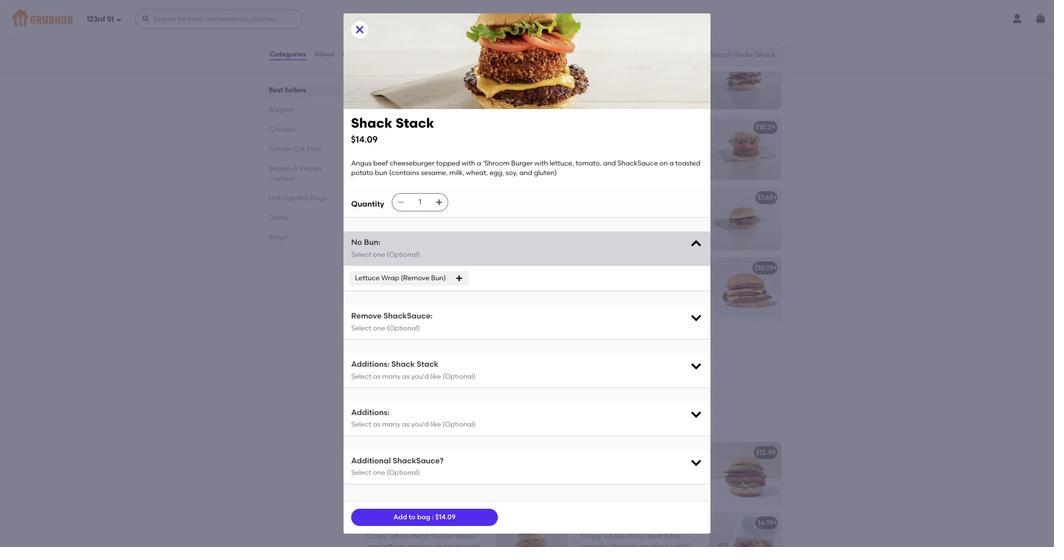 Task type: vqa. For each thing, say whether or not it's contained in the screenshot.
of inside angus beef patty and your choice of toppings on a toasted potato bun (contains sesame, milk, wheat, and gluten)
yes



Task type: locate. For each thing, give the bounding box(es) containing it.
mustard
[[641, 542, 668, 547]]

breast up slaw.
[[457, 462, 478, 470]]

:
[[432, 513, 434, 521]]

cheeseburger up eggs,
[[619, 0, 664, 6]]

1 horizontal spatial egg,
[[581, 491, 595, 499]]

$14.09 right :
[[436, 513, 456, 521]]

additions: shack stack select as many as you'd like (optional)
[[351, 360, 476, 380]]

2 additions: from the top
[[351, 408, 390, 417]]

one up grilled
[[373, 324, 385, 332]]

toasted inside angus beef cheeseburger with lettuce, tomato, and shacksauce on a toasted potato bun (contains sesame, eggs, milk, soy, wheat, and gluten)
[[587, 18, 612, 26]]

1 many from the top
[[382, 372, 401, 380]]

toppings
[[581, 217, 610, 225], [414, 287, 443, 295]]

no left antibiotics
[[359, 423, 367, 430]]

angus for and
[[581, 0, 601, 6]]

(optional) inside additional shacksauce? select one (optional)
[[387, 469, 420, 477]]

meat
[[411, 462, 428, 470], [411, 532, 428, 541], [646, 532, 663, 541]]

(optional) down grilled
[[443, 372, 476, 380]]

soy, inside angus beef patty with cheese and your choice of toppings on a toasted potato bun (contains sesame, milk, wheat, soy, and gluten)
[[390, 306, 403, 315]]

1 horizontal spatial of
[[692, 207, 699, 215]]

1 vertical spatial our
[[405, 472, 416, 480]]

sesame, inside angus beef cheeseburger topped with applewood-smoked bacon on a toasted potato bun (contains sesame, milk, soy, wheat, and gluten)
[[581, 306, 608, 315]]

(optional) up lettuce wrap (remove bun)
[[387, 251, 420, 259]]

1 hot from the top
[[433, 6, 443, 14]]

cheeseburger image
[[496, 258, 568, 320]]

2 horizontal spatial bacon
[[612, 449, 633, 457]]

custard
[[269, 175, 296, 183]]

gluten) up shack stack image
[[534, 169, 557, 177]]

2 vertical spatial one
[[373, 469, 385, 477]]

2 our from the top
[[405, 472, 416, 480]]

0 vertical spatial one
[[373, 251, 385, 259]]

blend, up chopped
[[367, 16, 387, 24]]

0 horizontal spatial of
[[406, 287, 412, 295]]

additions: select as many as you'd like (optional)
[[351, 408, 476, 429]]

grilled cheese
[[367, 334, 415, 342]]

cheeseburger for angus beef cheeseburger with lettuce, tomato, and shacksauce on a toasted potato bun (contains sesame, eggs, milk, soy, wheat, and gluten)
[[619, 0, 664, 6]]

chicken tab
[[269, 124, 336, 134]]

1 one from the top
[[373, 251, 385, 259]]

stack inside additions: shack stack select as many as you'd like (optional)
[[417, 360, 439, 369]]

egg, inside 'angus beef cheeseburger topped with a 'shroom burger with lettuce, tomato, and shacksauce on a toasted potato bun (contains sesame, milk, wheat, egg, soy, and gluten)'
[[490, 169, 504, 177]]

2 many from the top
[[382, 421, 401, 429]]

milk, inside 'angus beef cheeseburger topped with a 'shroom burger with lettuce, tomato, and shacksauce on a toasted potato bun (contains sesame, milk, wheat, egg, soy, and gluten)'
[[450, 169, 465, 177]]

crispy, for chicken
[[367, 532, 389, 541]]

1 vertical spatial your
[[367, 287, 381, 295]]

fried
[[521, 423, 534, 430]]

shacksauce?
[[393, 456, 444, 465]]

1 horizontal spatial in
[[535, 423, 540, 430]]

stack inside shack stack button
[[389, 194, 408, 202]]

1 vertical spatial $10.19
[[755, 264, 774, 272]]

sesame, down buttermilk
[[633, 482, 660, 490]]

0 vertical spatial stack
[[396, 115, 435, 131]]

1 horizontal spatial hot
[[367, 449, 379, 457]]

you'd down melted
[[412, 372, 429, 380]]

123rd st
[[87, 15, 114, 23]]

0 horizontal spatial $14.09
[[351, 134, 378, 145]]

eggs,
[[610, 27, 627, 35]]

1 vertical spatial like
[[431, 421, 441, 429]]

(optional) for shacksauce:
[[387, 324, 420, 332]]

soy, up grilled cheese
[[390, 306, 403, 315]]

0 horizontal spatial hot
[[297, 194, 309, 202]]

categories button
[[269, 37, 307, 72]]

1 vertical spatial patty
[[405, 277, 423, 285]]

pepper down pickles
[[433, 491, 456, 499]]

0 horizontal spatial burger
[[421, 53, 443, 61]]

own up 'crispy'
[[418, 6, 431, 14]]

patty inside angus beef patty and your choice of toppings on a toasted potato bun (contains sesame, milk, wheat, and gluten)
[[619, 207, 637, 215]]

1 horizontal spatial tomato,
[[607, 8, 633, 16]]

like inside additions: shack stack select as many as you'd like (optional)
[[431, 372, 441, 380]]

0 vertical spatial pepper
[[445, 6, 469, 14]]

0 vertical spatial $10.19
[[755, 53, 774, 61]]

1 $10.19 from the top
[[755, 53, 774, 61]]

Input item quantity number field
[[410, 194, 431, 211]]

beef inside 'angus beef cheeseburger topped with a 'shroom burger with lettuce, tomato, and shacksauce on a toasted potato bun (contains sesame, milk, wheat, egg, soy, and gluten)'
[[374, 159, 388, 167]]

crispy, up served at the right of page
[[581, 532, 603, 541]]

soy, inside angus beef cheeseburger topped with applewood-smoked bacon on a toasted potato bun (contains sesame, milk, soy, wheat, and gluten)
[[626, 306, 638, 315]]

1 spiced from the top
[[367, 6, 388, 14]]

flat-top hot dogs tab
[[269, 193, 336, 203]]

topped inside crispy chicken breast topped with lettuce, pickles, buttermilk herb mayo (contains sesame, milk, wheat, egg, soy, and gluten)
[[652, 462, 676, 470]]

+ for smokeshack
[[774, 53, 778, 61]]

one for bun:
[[373, 251, 385, 259]]

cheeseburger
[[424, 0, 469, 4], [619, 0, 664, 6], [390, 159, 435, 167], [619, 277, 664, 285]]

drinks tab
[[269, 213, 336, 223]]

0 horizontal spatial cheeseburger
[[367, 264, 414, 272]]

select inside no bun: select one (optional)
[[351, 251, 372, 259]]

0 vertical spatial bacon
[[398, 53, 419, 61]]

1 horizontal spatial patty
[[619, 207, 637, 215]]

chicken inside crispy, white-meat chicken breast over lettuce, pickles, and buttermil
[[430, 532, 455, 541]]

additions: inside additions: shack stack select as many as you'd like (optional)
[[351, 360, 390, 369]]

cheeseburger up wrap
[[367, 264, 414, 272]]

additions: down american
[[351, 360, 390, 369]]

crinkle
[[269, 145, 292, 153]]

stack right veggie
[[396, 115, 435, 131]]

0 vertical spatial our
[[405, 6, 416, 14]]

avocado down shacksauce.
[[367, 53, 396, 61]]

mayo
[[581, 482, 599, 490]]

1 own from the top
[[418, 6, 431, 14]]

1 vertical spatial you'd
[[412, 421, 429, 429]]

additions: for shack
[[351, 360, 390, 369]]

1 horizontal spatial cheese
[[439, 277, 463, 285]]

your
[[653, 207, 667, 215], [367, 287, 381, 295]]

0 horizontal spatial egg,
[[490, 169, 504, 177]]

on for angus beef cheeseburger with lettuce, tomato, and shacksauce on a toasted potato bun (contains sesame, eggs, milk, soy, wheat, and gluten)
[[691, 8, 699, 16]]

topped for angus beef cheeseburger topped with applewood-smoked bacon on a toasted potato bun (contains sesame, milk, soy, wheat, and gluten)
[[666, 277, 690, 285]]

0 vertical spatial your
[[653, 207, 667, 215]]

(optional) inside additions: shack stack select as many as you'd like (optional)
[[443, 372, 476, 380]]

0 horizontal spatial tomato,
[[576, 159, 602, 167]]

beef for angus beef patty with cheese and your choice of toppings on a toasted potato bun (contains sesame, milk, wheat, soy, and gluten)
[[389, 277, 404, 285]]

2 $10.19 from the top
[[755, 264, 774, 272]]

0 horizontal spatial avocado
[[367, 53, 396, 61]]

1 vertical spatial of
[[406, 287, 412, 295]]

bacon up applewood-
[[581, 264, 602, 272]]

to
[[409, 513, 416, 521]]

1 vertical spatial own
[[418, 472, 431, 480]]

svg image
[[116, 16, 122, 22], [354, 24, 366, 35], [690, 237, 703, 251], [690, 359, 703, 373], [690, 407, 703, 421], [690, 456, 703, 469]]

one for shacksauce?
[[373, 469, 385, 477]]

many up 'hot chicken'
[[382, 421, 401, 429]]

melted
[[425, 348, 448, 356]]

1 horizontal spatial your
[[653, 207, 667, 215]]

sellers
[[285, 86, 307, 94]]

crispy, down 'hot chicken'
[[367, 462, 389, 470]]

topped
[[389, 16, 413, 24], [436, 159, 460, 167], [666, 277, 690, 285], [652, 462, 676, 470], [389, 482, 413, 490]]

1 vertical spatial choice
[[382, 287, 404, 295]]

0 horizontal spatial patty
[[405, 277, 423, 285]]

never
[[456, 423, 472, 430]]

select up additional
[[351, 421, 372, 429]]

svg image for no bun:
[[690, 237, 703, 251]]

crispy, for hot
[[367, 462, 389, 470]]

topped inside 'angus beef cheeseburger topped with a 'shroom burger with lettuce, tomato, and shacksauce on a toasted potato bun (contains sesame, milk, wheat, egg, soy, and gluten)'
[[436, 159, 460, 167]]

1 our from the top
[[405, 6, 416, 14]]

1 horizontal spatial bacon
[[581, 264, 602, 272]]

shack stack image
[[496, 187, 568, 249]]

chicken shack
[[367, 519, 416, 527]]

chicken up antibiotics
[[359, 410, 400, 422]]

one
[[373, 251, 385, 259], [373, 324, 385, 332], [373, 469, 385, 477]]

lettuce, inside crispy, white-meat chicken breast over lettuce, pickles, and buttermil
[[382, 542, 407, 547]]

blend,
[[367, 16, 387, 24], [367, 482, 387, 490]]

stack down melted
[[417, 360, 439, 369]]

3 select from the top
[[351, 372, 372, 380]]

white- down 'chicken shack'
[[390, 532, 411, 541]]

patty inside angus beef patty with cheese and your choice of toppings on a toasted potato bun (contains sesame, milk, wheat, soy, and gluten)
[[405, 277, 423, 285]]

additions: up antibiotics
[[351, 408, 390, 417]]

crispy, up over
[[367, 532, 389, 541]]

top
[[284, 194, 296, 202]]

1 vertical spatial $10.19 +
[[755, 264, 778, 272]]

chicken down :
[[430, 532, 455, 541]]

1 vertical spatial burger
[[512, 159, 533, 167]]

bacon down the oil
[[612, 449, 633, 457]]

0 vertical spatial in
[[450, 348, 455, 356]]

cherry right made
[[410, 491, 431, 499]]

angus inside angus beef cheeseburger topped with applewood-smoked bacon on a toasted potato bun (contains sesame, milk, soy, wheat, and gluten)
[[581, 277, 601, 285]]

sesame, down bun)
[[437, 297, 463, 305]]

breast for crispy
[[457, 462, 478, 470]]

gluten)
[[581, 37, 604, 45], [534, 169, 557, 177], [581, 236, 604, 244], [419, 306, 442, 315], [581, 316, 604, 324], [419, 367, 442, 375], [625, 491, 648, 499]]

beef inside angus beef patty with cheese and your choice of toppings on a toasted potato bun (contains sesame, milk, wheat, soy, and gluten)
[[389, 277, 404, 285]]

hamburger image
[[710, 187, 782, 249]]

and inside american cheese melted in a grilled potato bun (contains sesame, milk, wheat, soy, and gluten)
[[404, 367, 417, 375]]

sesame, left eggs,
[[581, 27, 608, 35]]

1 vertical spatial no
[[359, 423, 367, 430]]

add to bag : $14.09
[[394, 513, 456, 521]]

(optional) inside remove shacksauce: select one (optional)
[[387, 324, 420, 332]]

one down additional
[[373, 469, 385, 477]]

1 vertical spatial bacon
[[581, 264, 602, 272]]

soy, down american
[[390, 367, 403, 375]]

0 vertical spatial choice
[[669, 207, 690, 215]]

applewood-
[[596, 287, 636, 295]]

select down additional
[[351, 469, 372, 477]]

0 horizontal spatial choice
[[382, 287, 404, 295]]

veggie shack
[[367, 123, 412, 131]]

crinkle cut fries
[[269, 145, 322, 153]]

white- inside crispy, white-meat chicken breast over lettuce, pickles, and buttermil
[[390, 532, 411, 541]]

in right melted
[[450, 348, 455, 356]]

gluten) down buttermilk
[[625, 491, 648, 499]]

1 vertical spatial avocado
[[581, 449, 610, 457]]

soy, down applewood-
[[626, 306, 638, 315]]

chicken up pickles
[[430, 462, 455, 470]]

burger inside 'angus beef cheeseburger topped with a 'shroom burger with lettuce, tomato, and shacksauce on a toasted potato bun (contains sesame, milk, wheat, egg, soy, and gluten)'
[[512, 159, 533, 167]]

spiced down 100%
[[367, 6, 388, 14]]

1 vertical spatial pickles,
[[408, 542, 433, 547]]

avocado bacon chicken image
[[710, 442, 782, 505]]

sesame, inside american cheese melted in a grilled potato bun (contains sesame, milk, wheat, soy, and gluten)
[[437, 357, 463, 366]]

potato inside angus beef patty with cheese and your choice of toppings on a toasted potato bun (contains sesame, milk, wheat, soy, and gluten)
[[367, 297, 389, 305]]

you'd left breaded,
[[412, 421, 429, 429]]

Search Shake Shack search field
[[709, 50, 782, 59]]

hot up pickles
[[433, 472, 443, 480]]

svg image
[[1036, 13, 1047, 24], [142, 15, 149, 22], [397, 199, 405, 206], [436, 199, 443, 206], [456, 275, 463, 282], [690, 311, 703, 324]]

chicken bites image
[[710, 513, 782, 547]]

shacksauce.
[[367, 35, 409, 43]]

stack
[[396, 115, 435, 131], [389, 194, 408, 202], [417, 360, 439, 369]]

crispy,
[[367, 462, 389, 470], [367, 532, 389, 541], [581, 532, 603, 541]]

potato inside angus beef patty and your choice of toppings on a toasted potato bun (contains sesame, milk, wheat, and gluten)
[[654, 217, 676, 225]]

2 like from the top
[[431, 421, 441, 429]]

chicken inside tab
[[269, 125, 296, 133]]

0 vertical spatial $10.19 +
[[755, 53, 778, 61]]

1 vertical spatial spiced
[[367, 472, 388, 480]]

1 vertical spatial in
[[535, 423, 540, 430]]

0 vertical spatial avocado
[[367, 53, 396, 61]]

(optional)
[[387, 251, 420, 259], [387, 324, 420, 332], [443, 372, 476, 380], [443, 421, 476, 429], [387, 469, 420, 477]]

angus for soy,
[[367, 277, 387, 285]]

1 horizontal spatial choice
[[669, 207, 690, 215]]

0 horizontal spatial cheese
[[400, 348, 424, 356]]

with inside angus beef cheeseburger with lettuce, tomato, and shacksauce on a toasted potato bun (contains sesame, eggs, milk, soy, wheat, and gluten)
[[666, 0, 680, 6]]

2 vertical spatial stack
[[417, 360, 439, 369]]

stack inside shack stack $14.09
[[396, 115, 435, 131]]

crispy
[[429, 16, 448, 24]]

cheeseburger up applewood-
[[604, 264, 651, 272]]

many down american
[[382, 372, 401, 380]]

hand
[[414, 423, 428, 430]]

1 blend, from the top
[[367, 16, 387, 24]]

lettuce wrap (remove bun)
[[355, 274, 446, 282]]

our inside crispy, white-meat chicken breast spiced with our own hot pepper blend, topped with pickles and shack-made cherry pepper slaw.
[[405, 472, 416, 480]]

hot right top
[[297, 194, 309, 202]]

(contains inside angus beef patty and your choice of toppings on a toasted potato bun (contains sesame, milk, wheat, and gluten)
[[581, 226, 611, 235]]

soy, inside american cheese melted in a grilled potato bun (contains sesame, milk, wheat, soy, and gluten)
[[390, 367, 403, 375]]

wheat, inside angus beef patty and your choice of toppings on a toasted potato bun (contains sesame, milk, wheat, and gluten)
[[658, 226, 680, 235]]

1 vertical spatial egg,
[[581, 491, 595, 499]]

quantity
[[351, 199, 385, 208]]

cholesterol-
[[557, 423, 590, 430]]

0 vertical spatial spiced
[[367, 6, 388, 14]]

egg, down 'shroom
[[490, 169, 504, 177]]

toppings inside angus beef patty and your choice of toppings on a toasted potato bun (contains sesame, milk, wheat, and gluten)
[[581, 217, 610, 225]]

1 vertical spatial tomato,
[[576, 159, 602, 167]]

hot inside crispy, white-meat chicken breast spiced with our own hot pepper blend, topped with pickles and shack-made cherry pepper slaw.
[[433, 472, 443, 480]]

2 vertical spatial bacon
[[612, 449, 633, 457]]

1 cheeseburger from the left
[[367, 264, 414, 272]]

0 horizontal spatial your
[[367, 287, 381, 295]]

beef inside angus beef cheeseburger with lettuce, tomato, and shacksauce on a toasted potato bun (contains sesame, eggs, milk, soy, wheat, and gluten)
[[603, 0, 618, 6]]

blend, up shack-
[[367, 482, 387, 490]]

1 vertical spatial blend,
[[367, 482, 387, 490]]

0 vertical spatial hot
[[297, 194, 309, 202]]

2 select from the top
[[351, 324, 372, 332]]

0 horizontal spatial pickles,
[[408, 542, 433, 547]]

ever,
[[399, 423, 412, 430]]

5 select from the top
[[351, 469, 372, 477]]

breast down slaw.
[[457, 532, 478, 541]]

angus inside 100% angus beef cheeseburger spiced with our own hot pepper blend, topped with crispy onions, chopped cherry peppers and shacksauce.
[[385, 0, 406, 4]]

1 vertical spatial stack
[[389, 194, 408, 202]]

with
[[666, 0, 680, 6], [390, 6, 404, 14], [414, 16, 428, 24], [462, 159, 476, 167], [535, 159, 548, 167], [424, 277, 438, 285], [581, 287, 595, 295], [678, 462, 692, 470], [390, 472, 404, 480], [414, 482, 428, 490], [604, 542, 618, 547]]

additional shacksauce? select one (optional)
[[351, 456, 444, 477]]

gluten) up bacon cheeseburger
[[581, 236, 604, 244]]

flat-top hot dogs
[[269, 194, 327, 202]]

angus inside angus beef cheeseburger with lettuce, tomato, and shacksauce on a toasted potato bun (contains sesame, eggs, milk, soy, wheat, and gluten)
[[581, 0, 601, 6]]

cheese inside american cheese melted in a grilled potato bun (contains sesame, milk, wheat, soy, and gluten)
[[400, 348, 424, 356]]

you'd
[[412, 372, 429, 380], [412, 421, 429, 429]]

1 vertical spatial cherry
[[410, 491, 431, 499]]

(contains inside 'angus beef cheeseburger topped with a 'shroom burger with lettuce, tomato, and shacksauce on a toasted potato bun (contains sesame, milk, wheat, egg, soy, and gluten)'
[[389, 169, 420, 177]]

(optional) down shacksauce?
[[387, 469, 420, 477]]

1 vertical spatial one
[[373, 324, 385, 332]]

sesame, inside crispy chicken breast topped with lettuce, pickles, buttermilk herb mayo (contains sesame, milk, wheat, egg, soy, and gluten)
[[633, 482, 660, 490]]

0 vertical spatial many
[[382, 372, 401, 380]]

like
[[431, 372, 441, 380], [431, 421, 441, 429]]

cheeseburger down shack stack $14.09
[[390, 159, 435, 167]]

spiced
[[367, 6, 388, 14], [367, 472, 388, 480]]

pickles,
[[607, 472, 631, 480], [408, 542, 433, 547]]

2 you'd from the top
[[412, 421, 429, 429]]

1 horizontal spatial avocado
[[581, 449, 610, 457]]

soy, inside angus beef cheeseburger with lettuce, tomato, and shacksauce on a toasted potato bun (contains sesame, eggs, milk, soy, wheat, and gluten)
[[645, 27, 657, 35]]

as left "hand"
[[402, 421, 410, 429]]

like right "hand"
[[431, 421, 441, 429]]

wheat, inside angus beef cheeseburger with lettuce, tomato, and shacksauce on a toasted potato bun (contains sesame, eggs, milk, soy, wheat, and gluten)
[[659, 27, 681, 35]]

1 $10.19 + from the top
[[755, 53, 778, 61]]

100%
[[367, 0, 384, 4]]

chicken for chicken
[[269, 125, 296, 133]]

0 vertical spatial pickles,
[[607, 472, 631, 480]]

gluten) down applewood-
[[581, 316, 604, 324]]

cherry up shacksauce.
[[398, 25, 418, 33]]

(optional) up cheese
[[387, 324, 420, 332]]

0 vertical spatial burger
[[421, 53, 443, 61]]

$11.69
[[541, 53, 560, 61]]

add
[[394, 513, 407, 521]]

beef for angus beef patty and your choice of toppings on a toasted potato bun (contains sesame, milk, wheat, and gluten)
[[603, 207, 618, 215]]

gluten) down melted
[[419, 367, 442, 375]]

2 cheeseburger from the left
[[604, 264, 651, 272]]

chicken down avocado bacon chicken
[[603, 462, 628, 470]]

2 spiced from the top
[[367, 472, 388, 480]]

angus beef cheeseburger with lettuce, tomato, and shacksauce on a toasted potato bun (contains sesame, eggs, milk, soy, wheat, and gluten) button
[[575, 0, 782, 45]]

soy, down 'shroom
[[506, 169, 518, 177]]

1 vertical spatial toppings
[[414, 287, 443, 295]]

0 vertical spatial own
[[418, 6, 431, 14]]

0 vertical spatial toppings
[[581, 217, 610, 225]]

1 vertical spatial $14.09
[[436, 513, 456, 521]]

2 own from the top
[[418, 472, 431, 480]]

select inside remove shacksauce: select one (optional)
[[351, 324, 372, 332]]

on inside angus beef patty and your choice of toppings on a toasted potato bun (contains sesame, milk, wheat, and gluten)
[[611, 217, 620, 225]]

(contains inside angus beef patty with cheese and your choice of toppings on a toasted potato bun (contains sesame, milk, wheat, soy, and gluten)
[[405, 297, 435, 305]]

pepper up pickles
[[445, 472, 469, 480]]

additions:
[[351, 360, 390, 369], [351, 408, 390, 417]]

in
[[450, 348, 455, 356], [535, 423, 540, 430]]

cheeseburger up smoked
[[619, 277, 664, 285]]

egg,
[[490, 169, 504, 177], [581, 491, 595, 499]]

$10.29
[[756, 123, 776, 131]]

onions,
[[450, 16, 473, 24]]

avocado bacon chicken
[[581, 449, 662, 457]]

shakes & frozen custard tab
[[269, 164, 336, 184]]

meat inside crispy, white-meat chicken breast over lettuce, pickles, and buttermil
[[411, 532, 428, 541]]

chicken no antibiotics ever, hand breaded, never frozen, and crisp-fried in pure, cholesterol-free soy oil
[[359, 410, 619, 430]]

american
[[367, 348, 399, 356]]

meat inside crispy, white-meat chicken breast spiced with our own hot pepper blend, topped with pickles and shack-made cherry pepper slaw.
[[411, 462, 428, 470]]

sesame, down melted
[[437, 357, 463, 366]]

1 horizontal spatial pickles,
[[607, 472, 631, 480]]

$10.19 for bacon cheeseburger
[[755, 264, 774, 272]]

1 horizontal spatial burger
[[512, 159, 533, 167]]

cheese down cheese
[[400, 348, 424, 356]]

bacon down shacksauce.
[[398, 53, 419, 61]]

(optional) right "hand"
[[443, 421, 476, 429]]

0 horizontal spatial in
[[450, 348, 455, 356]]

one inside remove shacksauce: select one (optional)
[[373, 324, 385, 332]]

own inside 100% angus beef cheeseburger spiced with our own hot pepper blend, topped with crispy onions, chopped cherry peppers and shacksauce.
[[418, 6, 431, 14]]

chicken inside crispy chicken breast topped with lettuce, pickles, buttermilk herb mayo (contains sesame, milk, wheat, egg, soy, and gluten)
[[603, 462, 628, 470]]

0 vertical spatial hot
[[433, 6, 443, 14]]

0 vertical spatial like
[[431, 372, 441, 380]]

avocado up crispy
[[581, 449, 610, 457]]

select down remove
[[351, 324, 372, 332]]

bacon cheeseburger
[[581, 264, 651, 272]]

0 vertical spatial of
[[692, 207, 699, 215]]

2 vertical spatial pepper
[[433, 491, 456, 499]]

2 $10.19 + from the top
[[755, 264, 778, 272]]

avocado for avocado bacon chicken
[[581, 449, 610, 457]]

chicken for chicken no antibiotics ever, hand breaded, never frozen, and crisp-fried in pure, cholesterol-free soy oil
[[359, 410, 400, 422]]

on for angus beef cheeseburger topped with applewood-smoked bacon on a toasted potato bun (contains sesame, milk, soy, wheat, and gluten)
[[686, 287, 694, 295]]

as down american
[[373, 372, 381, 380]]

pickles, down avocado bacon chicken
[[607, 472, 631, 480]]

3 one from the top
[[373, 469, 385, 477]]

our
[[405, 6, 416, 14], [405, 472, 416, 480]]

2 hot from the top
[[433, 472, 443, 480]]

one down bun:
[[373, 251, 385, 259]]

in right fried
[[535, 423, 540, 430]]

gluten) up smokeshack
[[581, 37, 604, 45]]

0 vertical spatial cherry
[[398, 25, 418, 33]]

breast inside crispy, white-meat chicken breast spiced with our own hot pepper blend, topped with pickles and shack-made cherry pepper slaw.
[[457, 462, 478, 470]]

breast up buttermilk
[[630, 462, 651, 470]]

1 you'd from the top
[[412, 372, 429, 380]]

topped for crispy chicken breast topped with lettuce, pickles, buttermilk herb mayo (contains sesame, milk, wheat, egg, soy, and gluten)
[[652, 462, 676, 470]]

1 vertical spatial additions:
[[351, 408, 390, 417]]

select inside additional shacksauce? select one (optional)
[[351, 469, 372, 477]]

search icon image
[[695, 49, 706, 60]]

select down american
[[351, 372, 372, 380]]

own inside crispy, white-meat chicken breast spiced with our own hot pepper blend, topped with pickles and shack-made cherry pepper slaw.
[[418, 472, 431, 480]]

lettuce, inside crispy chicken breast topped with lettuce, pickles, buttermilk herb mayo (contains sesame, milk, wheat, egg, soy, and gluten)
[[581, 472, 605, 480]]

1 vertical spatial cheese
[[400, 348, 424, 356]]

a inside american cheese melted in a grilled potato bun (contains sesame, milk, wheat, soy, and gluten)
[[457, 348, 461, 356]]

hot down antibiotics
[[367, 449, 379, 457]]

breast inside crispy, white-meat chicken breast over lettuce, pickles, and buttermil
[[457, 532, 478, 541]]

no left bun:
[[351, 238, 362, 247]]

+
[[560, 53, 564, 61], [774, 53, 778, 61], [774, 194, 778, 202], [560, 264, 564, 272], [774, 264, 778, 272], [774, 519, 778, 527]]

0 horizontal spatial bacon
[[398, 53, 419, 61]]

beef for angus beef cheeseburger topped with a 'shroom burger with lettuce, tomato, and shacksauce on a toasted potato bun (contains sesame, milk, wheat, egg, soy, and gluten)
[[374, 159, 388, 167]]

0 vertical spatial blend,
[[367, 16, 387, 24]]

&
[[294, 165, 299, 173]]

chicken for chicken shack
[[367, 519, 394, 527]]

bun inside american cheese melted in a grilled potato bun (contains sesame, milk, wheat, soy, and gluten)
[[391, 357, 403, 366]]

0 vertical spatial $14.09
[[351, 134, 378, 145]]

select down bun:
[[351, 251, 372, 259]]

1 vertical spatial many
[[382, 421, 401, 429]]

chicken up over
[[367, 519, 394, 527]]

0 vertical spatial you'd
[[412, 372, 429, 380]]

chicken down antibiotics
[[380, 449, 407, 457]]

made
[[389, 491, 409, 499]]

soy, right eggs,
[[645, 27, 657, 35]]

burger down peppers at the top left
[[421, 53, 443, 61]]

hot up 'crispy'
[[433, 6, 443, 14]]

0 vertical spatial egg,
[[490, 169, 504, 177]]

0 vertical spatial shacksauce
[[649, 8, 689, 16]]

lettuce,
[[581, 8, 605, 16], [550, 159, 574, 167], [581, 472, 605, 480], [382, 542, 407, 547]]

1 horizontal spatial toppings
[[581, 217, 610, 225]]

topped inside 100% angus beef cheeseburger spiced with our own hot pepper blend, topped with crispy onions, chopped cherry peppers and shacksauce.
[[389, 16, 413, 24]]

cheeseburger up 'crispy'
[[424, 0, 469, 4]]

beef inside angus beef cheeseburger topped with applewood-smoked bacon on a toasted potato bun (contains sesame, milk, soy, wheat, and gluten)
[[603, 277, 618, 285]]

oil
[[613, 423, 619, 430]]

sesame, up input item quantity number field
[[421, 169, 448, 177]]

0 vertical spatial tomato,
[[607, 8, 633, 16]]

2 one from the top
[[373, 324, 385, 332]]

+ for cheeseburger
[[560, 264, 564, 272]]

(optional) inside no bun: select one (optional)
[[387, 251, 420, 259]]

burger right 'shroom
[[512, 159, 533, 167]]

1 vertical spatial hot
[[433, 472, 443, 480]]

many
[[382, 372, 401, 380], [382, 421, 401, 429]]

4 select from the top
[[351, 421, 372, 429]]

cheese right (remove on the bottom
[[439, 277, 463, 285]]

svg image for additional shacksauce?
[[690, 456, 703, 469]]

0 vertical spatial additions:
[[351, 360, 390, 369]]

topped inside angus beef cheeseburger topped with applewood-smoked bacon on a toasted potato bun (contains sesame, milk, soy, wheat, and gluten)
[[666, 277, 690, 285]]

soy, down mayo
[[597, 491, 609, 499]]

angus for sesame,
[[351, 159, 372, 167]]

chicken down the burgers
[[269, 125, 296, 133]]

0 vertical spatial cheese
[[439, 277, 463, 285]]

shackburger image
[[710, 0, 782, 39]]

1 additions: from the top
[[351, 360, 390, 369]]

0 vertical spatial no
[[351, 238, 362, 247]]

sesame, down applewood-
[[581, 306, 608, 315]]

white- for with
[[390, 462, 411, 470]]

$14.09 down veggie
[[351, 134, 378, 145]]

select for no
[[351, 251, 372, 259]]

crispy chicken breast topped with lettuce, pickles, buttermilk herb mayo (contains sesame, milk, wheat, egg, soy, and gluten)
[[581, 462, 700, 499]]

sesame, up bacon cheeseburger
[[613, 226, 640, 235]]

and inside crispy, white-meat chicken breast over lettuce, pickles, and buttermil
[[434, 542, 447, 547]]

pepper up the onions,
[[445, 6, 469, 14]]

beef
[[407, 0, 422, 4], [603, 0, 618, 6], [374, 159, 388, 167], [603, 207, 618, 215], [389, 277, 404, 285], [603, 277, 618, 285]]

spiced down additional
[[367, 472, 388, 480]]

no
[[351, 238, 362, 247], [359, 423, 367, 430]]

wheat, inside american cheese melted in a grilled potato bun (contains sesame, milk, wheat, soy, and gluten)
[[367, 367, 389, 375]]

2 blend, from the top
[[367, 482, 387, 490]]

1 select from the top
[[351, 251, 372, 259]]

chopped
[[367, 25, 396, 33]]

like down melted
[[431, 372, 441, 380]]

many inside additions: shack stack select as many as you'd like (optional)
[[382, 372, 401, 380]]

additions: inside 'additions: select as many as you'd like (optional)'
[[351, 408, 390, 417]]

1 vertical spatial shacksauce
[[618, 159, 658, 167]]

1 like from the top
[[431, 372, 441, 380]]

pickles, down bag on the left
[[408, 542, 433, 547]]

own down shacksauce?
[[418, 472, 431, 480]]

0 horizontal spatial toppings
[[414, 287, 443, 295]]

one for shacksauce:
[[373, 324, 385, 332]]

honey
[[619, 542, 639, 547]]

1 horizontal spatial cheeseburger
[[604, 264, 651, 272]]



Task type: describe. For each thing, give the bounding box(es) containing it.
toasted for tomato,
[[587, 18, 612, 26]]

shack for veggie
[[391, 123, 412, 131]]

spicy shackmeister image
[[496, 0, 568, 39]]

and inside chicken no antibiotics ever, hand breaded, never frozen, and crisp-fried in pure, cholesterol-free soy oil
[[493, 423, 504, 430]]

hot inside 100% angus beef cheeseburger spiced with our own hot pepper blend, topped with crispy onions, chopped cherry peppers and shacksauce.
[[433, 6, 443, 14]]

reviews button
[[342, 37, 370, 72]]

svg image for additions: shack stack
[[690, 359, 703, 373]]

bacon
[[663, 287, 684, 295]]

best sellers
[[269, 86, 307, 94]]

breast inside crispy chicken breast topped with lettuce, pickles, buttermilk herb mayo (contains sesame, milk, wheat, egg, soy, and gluten)
[[630, 462, 651, 470]]

shack for additions:
[[392, 360, 415, 369]]

st
[[107, 15, 114, 23]]

1 vertical spatial pepper
[[445, 472, 469, 480]]

angus beef cheeseburger topped with applewood-smoked bacon on a toasted potato bun (contains sesame, milk, soy, wheat, and gluten)
[[581, 277, 700, 324]]

gluten) inside angus beef cheeseburger topped with applewood-smoked bacon on a toasted potato bun (contains sesame, milk, soy, wheat, and gluten)
[[581, 316, 604, 324]]

wheat, inside crispy chicken breast topped with lettuce, pickles, buttermilk herb mayo (contains sesame, milk, wheat, egg, soy, and gluten)
[[678, 482, 700, 490]]

beef for angus beef cheeseburger with lettuce, tomato, and shacksauce on a toasted potato bun (contains sesame, eggs, milk, soy, wheat, and gluten)
[[603, 0, 618, 6]]

peppers
[[420, 25, 447, 33]]

cheeseburger for angus beef cheeseburger topped with applewood-smoked bacon on a toasted potato bun (contains sesame, milk, soy, wheat, and gluten)
[[619, 277, 664, 285]]

choice inside angus beef patty with cheese and your choice of toppings on a toasted potato bun (contains sesame, milk, wheat, soy, and gluten)
[[382, 287, 404, 295]]

and inside angus beef cheeseburger topped with applewood-smoked bacon on a toasted potato bun (contains sesame, milk, soy, wheat, and gluten)
[[664, 306, 676, 315]]

crinkle cut fries tab
[[269, 144, 336, 154]]

remove shacksauce: select one (optional)
[[351, 311, 433, 332]]

bacon for avocado bacon chicken
[[612, 449, 633, 457]]

meat for pickles,
[[411, 532, 428, 541]]

$8.19 +
[[544, 264, 564, 272]]

patty for toppings
[[405, 277, 423, 285]]

topped for angus beef cheeseburger topped with a 'shroom burger with lettuce, tomato, and shacksauce on a toasted potato bun (contains sesame, milk, wheat, egg, soy, and gluten)
[[436, 159, 460, 167]]

potato inside 'angus beef cheeseburger topped with a 'shroom burger with lettuce, tomato, and shacksauce on a toasted potato bun (contains sesame, milk, wheat, egg, soy, and gluten)'
[[351, 169, 374, 177]]

with inside crispy chicken breast topped with lettuce, pickles, buttermilk herb mayo (contains sesame, milk, wheat, egg, soy, and gluten)
[[678, 462, 692, 470]]

lettuce, inside angus beef cheeseburger with lettuce, tomato, and shacksauce on a toasted potato bun (contains sesame, eggs, milk, soy, wheat, and gluten)
[[581, 8, 605, 16]]

bun)
[[431, 274, 446, 282]]

milk, inside angus beef patty with cheese and your choice of toppings on a toasted potato bun (contains sesame, milk, wheat, soy, and gluten)
[[465, 297, 480, 305]]

shack stack button
[[361, 187, 568, 249]]

no bun: select one (optional)
[[351, 238, 420, 259]]

shacksauce:
[[384, 311, 433, 321]]

hot chicken image
[[496, 442, 568, 505]]

pepper inside 100% angus beef cheeseburger spiced with our own hot pepper blend, topped with crispy onions, chopped cherry peppers and shacksauce.
[[445, 6, 469, 14]]

$10.19 for smokeshack
[[755, 53, 774, 61]]

pickles
[[429, 482, 452, 490]]

your inside angus beef patty and your choice of toppings on a toasted potato bun (contains sesame, milk, wheat, and gluten)
[[653, 207, 667, 215]]

$12.49
[[756, 449, 776, 457]]

main navigation navigation
[[0, 0, 1055, 37]]

wheat, inside angus beef patty with cheese and your choice of toppings on a toasted potato bun (contains sesame, milk, wheat, soy, and gluten)
[[367, 306, 389, 315]]

retail tab
[[269, 232, 336, 242]]

white- for lettuce,
[[390, 532, 411, 541]]

100% angus beef cheeseburger spiced with our own hot pepper blend, topped with crispy onions, chopped cherry peppers and shacksauce.
[[367, 0, 473, 43]]

svg image inside main navigation navigation
[[116, 16, 122, 22]]

shack stack
[[367, 194, 408, 202]]

bun inside angus beef patty and your choice of toppings on a toasted potato bun (contains sesame, milk, wheat, and gluten)
[[678, 217, 690, 225]]

tomato, inside angus beef cheeseburger with lettuce, tomato, and shacksauce on a toasted potato bun (contains sesame, eggs, milk, soy, wheat, and gluten)
[[607, 8, 633, 16]]

chicken for crispy, white-meat chicken breast over lettuce, pickles, and buttermil
[[430, 532, 455, 541]]

1 horizontal spatial $14.09
[[436, 513, 456, 521]]

shack for chicken
[[395, 519, 416, 527]]

(optional) for shacksauce?
[[387, 469, 420, 477]]

patty for a
[[619, 207, 637, 215]]

best sellers tab
[[269, 85, 336, 95]]

meat for our
[[411, 462, 428, 470]]

frozen,
[[473, 423, 492, 430]]

crispy
[[581, 462, 602, 470]]

potato inside american cheese melted in a grilled potato bun (contains sesame, milk, wheat, soy, and gluten)
[[367, 357, 389, 366]]

$7.69
[[758, 194, 774, 202]]

breaded,
[[430, 423, 455, 430]]

additional
[[351, 456, 391, 465]]

with inside angus beef cheeseburger topped with applewood-smoked bacon on a toasted potato bun (contains sesame, milk, soy, wheat, and gluten)
[[581, 287, 595, 295]]

shack stack $14.09
[[351, 115, 435, 145]]

hot inside tab
[[297, 194, 309, 202]]

milk, inside american cheese melted in a grilled potato bun (contains sesame, milk, wheat, soy, and gluten)
[[465, 357, 480, 366]]

shack inside shack stack $14.09
[[351, 115, 393, 131]]

crispy, whole white-meat bites served with honey mustard or bb
[[581, 532, 692, 547]]

cheese
[[390, 334, 415, 342]]

lettuce, inside 'angus beef cheeseburger topped with a 'shroom burger with lettuce, tomato, and shacksauce on a toasted potato bun (contains sesame, milk, wheat, egg, soy, and gluten)'
[[550, 159, 574, 167]]

beef inside 100% angus beef cheeseburger spiced with our own hot pepper blend, topped with crispy onions, chopped cherry peppers and shacksauce.
[[407, 0, 422, 4]]

(optional) for bun:
[[387, 251, 420, 259]]

crispy, white-meat chicken breast spiced with our own hot pepper blend, topped with pickles and shack-made cherry pepper slaw.
[[367, 462, 478, 499]]

bun inside angus beef cheeseburger with lettuce, tomato, and shacksauce on a toasted potato bun (contains sesame, eggs, milk, soy, wheat, and gluten)
[[637, 18, 650, 26]]

of inside angus beef patty with cheese and your choice of toppings on a toasted potato bun (contains sesame, milk, wheat, soy, and gluten)
[[406, 287, 412, 295]]

a inside angus beef patty with cheese and your choice of toppings on a toasted potato bun (contains sesame, milk, wheat, soy, and gluten)
[[454, 287, 459, 295]]

in inside american cheese melted in a grilled potato bun (contains sesame, milk, wheat, soy, and gluten)
[[450, 348, 455, 356]]

smoked
[[636, 287, 662, 295]]

select inside additions: shack stack select as many as you'd like (optional)
[[351, 372, 372, 380]]

chicken for crispy, white-meat chicken breast spiced with our own hot pepper blend, topped with pickles and shack-made cherry pepper slaw.
[[430, 462, 455, 470]]

as left ever,
[[373, 421, 381, 429]]

you'd inside 'additions: select as many as you'd like (optional)'
[[412, 421, 429, 429]]

avocado bacon burger
[[367, 53, 443, 61]]

angus beef patty and your choice of toppings on a toasted potato bun (contains sesame, milk, wheat, and gluten)
[[581, 207, 699, 244]]

$6.19
[[758, 519, 774, 527]]

served
[[581, 542, 603, 547]]

whole
[[605, 532, 624, 541]]

crisp-
[[506, 423, 521, 430]]

(optional) inside 'additions: select as many as you'd like (optional)'
[[443, 421, 476, 429]]

and inside crispy chicken breast topped with lettuce, pickles, buttermilk herb mayo (contains sesame, milk, wheat, egg, soy, and gluten)
[[611, 491, 624, 499]]

svg image for additions:
[[690, 407, 703, 421]]

smokeshack
[[581, 53, 624, 61]]

veggie shack button
[[361, 117, 568, 179]]

spiced inside 100% angus beef cheeseburger spiced with our own hot pepper blend, topped with crispy onions, chopped cherry peppers and shacksauce.
[[367, 6, 388, 14]]

a inside angus beef cheeseburger topped with applewood-smoked bacon on a toasted potato bun (contains sesame, milk, soy, wheat, and gluten)
[[696, 287, 700, 295]]

shacksauce inside angus beef cheeseburger with lettuce, tomato, and shacksauce on a toasted potato bun (contains sesame, eggs, milk, soy, wheat, and gluten)
[[649, 8, 689, 16]]

sesame, inside 'angus beef cheeseburger topped with a 'shroom burger with lettuce, tomato, and shacksauce on a toasted potato bun (contains sesame, milk, wheat, egg, soy, and gluten)'
[[421, 169, 448, 177]]

cut
[[294, 145, 306, 153]]

'shroom burger image
[[710, 117, 782, 179]]

1 vertical spatial hot
[[367, 449, 379, 457]]

categories
[[270, 50, 306, 58]]

wheat, inside angus beef cheeseburger topped with applewood-smoked bacon on a toasted potato bun (contains sesame, milk, soy, wheat, and gluten)
[[640, 306, 662, 315]]

many inside 'additions: select as many as you'd like (optional)'
[[382, 421, 401, 429]]

$10.19 + for bacon cheeseburger
[[755, 264, 778, 272]]

gluten) inside crispy chicken breast topped with lettuce, pickles, buttermilk herb mayo (contains sesame, milk, wheat, egg, soy, and gluten)
[[625, 491, 648, 499]]

cherry inside crispy, white-meat chicken breast spiced with our own hot pepper blend, topped with pickles and shack-made cherry pepper slaw.
[[410, 491, 431, 499]]

on for angus beef patty and your choice of toppings on a toasted potato bun (contains sesame, milk, wheat, and gluten)
[[611, 217, 620, 225]]

best
[[269, 86, 284, 94]]

$11.69 +
[[541, 53, 564, 61]]

no inside chicken no antibiotics ever, hand breaded, never frozen, and crisp-fried in pure, cholesterol-free soy oil
[[359, 423, 367, 430]]

avocado bacon burger image
[[496, 47, 568, 109]]

grilled
[[367, 334, 389, 342]]

gluten) inside angus beef patty and your choice of toppings on a toasted potato bun (contains sesame, milk, wheat, and gluten)
[[581, 236, 604, 244]]

chicken shack image
[[496, 513, 568, 547]]

grilled cheese image
[[496, 328, 568, 390]]

select inside 'additions: select as many as you'd like (optional)'
[[351, 421, 372, 429]]

with inside crispy, whole white-meat bites served with honey mustard or bb
[[604, 542, 618, 547]]

herb
[[668, 472, 683, 480]]

$10.19 + for smokeshack
[[755, 53, 778, 61]]

beef for angus beef cheeseburger topped with applewood-smoked bacon on a toasted potato bun (contains sesame, milk, soy, wheat, and gluten)
[[603, 277, 618, 285]]

toasted for choice
[[627, 217, 652, 225]]

toppings inside angus beef patty with cheese and your choice of toppings on a toasted potato bun (contains sesame, milk, wheat, soy, and gluten)
[[414, 287, 443, 295]]

burgers
[[269, 106, 294, 114]]

burgers tab
[[269, 105, 336, 115]]

shakes
[[269, 165, 292, 173]]

angus beef patty with cheese and your choice of toppings on a toasted potato bun (contains sesame, milk, wheat, soy, and gluten)
[[367, 277, 485, 315]]

blend, inside 100% angus beef cheeseburger spiced with our own hot pepper blend, topped with crispy onions, chopped cherry peppers and shacksauce.
[[367, 16, 387, 24]]

100% angus beef cheeseburger spiced with our own hot pepper blend, topped with crispy onions, chopped cherry peppers and shacksauce. button
[[361, 0, 568, 43]]

in inside chicken no antibiotics ever, hand breaded, never frozen, and crisp-fried in pure, cholesterol-free soy oil
[[535, 423, 540, 430]]

select for remove
[[351, 324, 372, 332]]

toasted inside 'angus beef cheeseburger topped with a 'shroom burger with lettuce, tomato, and shacksauce on a toasted potato bun (contains sesame, milk, wheat, egg, soy, and gluten)'
[[676, 159, 701, 167]]

angus inside angus beef patty and your choice of toppings on a toasted potato bun (contains sesame, milk, wheat, and gluten)
[[581, 207, 601, 215]]

veggie
[[367, 123, 390, 131]]

our inside 100% angus beef cheeseburger spiced with our own hot pepper blend, topped with crispy onions, chopped cherry peppers and shacksauce.
[[405, 6, 416, 14]]

potato inside angus beef cheeseburger with lettuce, tomato, and shacksauce on a toasted potato bun (contains sesame, eggs, milk, soy, wheat, and gluten)
[[614, 18, 636, 26]]

meat inside crispy, whole white-meat bites served with honey mustard or bb
[[646, 532, 663, 541]]

or
[[670, 542, 676, 547]]

milk, inside angus beef patty and your choice of toppings on a toasted potato bun (contains sesame, milk, wheat, and gluten)
[[641, 226, 656, 235]]

pure,
[[542, 423, 556, 430]]

soy
[[602, 423, 612, 430]]

stack for shack stack $14.09
[[396, 115, 435, 131]]

and inside 100% angus beef cheeseburger spiced with our own hot pepper blend, topped with crispy onions, chopped cherry peppers and shacksauce.
[[449, 25, 461, 33]]

$14.09 inside shack stack $14.09
[[351, 134, 378, 145]]

no inside no bun: select one (optional)
[[351, 238, 362, 247]]

angus beef cheeseburger with lettuce, tomato, and shacksauce on a toasted potato bun (contains sesame, eggs, milk, soy, wheat, and gluten)
[[581, 0, 699, 45]]

egg, inside crispy chicken breast topped with lettuce, pickles, buttermilk herb mayo (contains sesame, milk, wheat, egg, soy, and gluten)
[[581, 491, 595, 499]]

you'd inside additions: shack stack select as many as you'd like (optional)
[[412, 372, 429, 380]]

bites
[[665, 532, 681, 541]]

cheeseburger inside 100% angus beef cheeseburger spiced with our own hot pepper blend, topped with crispy onions, chopped cherry peppers and shacksauce.
[[424, 0, 469, 4]]

like inside 'additions: select as many as you'd like (optional)'
[[431, 421, 441, 429]]

shakes & frozen custard
[[269, 165, 322, 183]]

wheat, inside 'angus beef cheeseburger topped with a 'shroom burger with lettuce, tomato, and shacksauce on a toasted potato bun (contains sesame, milk, wheat, egg, soy, and gluten)'
[[466, 169, 488, 177]]

$10.69
[[542, 449, 562, 457]]

reviews
[[343, 50, 370, 58]]

dogs
[[311, 194, 327, 202]]

of inside angus beef patty and your choice of toppings on a toasted potato bun (contains sesame, milk, wheat, and gluten)
[[692, 207, 699, 215]]

drinks
[[269, 214, 289, 222]]

(contains inside american cheese melted in a grilled potato bun (contains sesame, milk, wheat, soy, and gluten)
[[405, 357, 435, 366]]

about
[[315, 50, 335, 58]]

pickles, inside crispy chicken breast topped with lettuce, pickles, buttermilk herb mayo (contains sesame, milk, wheat, egg, soy, and gluten)
[[607, 472, 631, 480]]

additions: for select
[[351, 408, 390, 417]]

$10.29 button
[[575, 117, 782, 179]]

and inside crispy, white-meat chicken breast spiced with our own hot pepper blend, topped with pickles and shack-made cherry pepper slaw.
[[453, 482, 466, 490]]

toasted for applewood-
[[581, 297, 606, 305]]

veggie shack image
[[496, 117, 568, 179]]

free
[[590, 423, 601, 430]]

milk, inside angus beef cheeseburger with lettuce, tomato, and shacksauce on a toasted potato bun (contains sesame, eggs, milk, soy, wheat, and gluten)
[[629, 27, 644, 35]]

american cheese melted in a grilled potato bun (contains sesame, milk, wheat, soy, and gluten)
[[367, 348, 483, 375]]

soy, inside crispy chicken breast topped with lettuce, pickles, buttermilk herb mayo (contains sesame, milk, wheat, egg, soy, and gluten)
[[597, 491, 609, 499]]

retail
[[269, 233, 288, 241]]

crispy, inside crispy, whole white-meat bites served with honey mustard or bb
[[581, 532, 603, 541]]

as down cheese
[[402, 372, 410, 380]]

soy, inside 'angus beef cheeseburger topped with a 'shroom burger with lettuce, tomato, and shacksauce on a toasted potato bun (contains sesame, milk, wheat, egg, soy, and gluten)'
[[506, 169, 518, 177]]

chicken up buttermilk
[[635, 449, 662, 457]]

avocado for avocado bacon burger
[[367, 53, 396, 61]]

+ for bacon cheeseburger
[[774, 264, 778, 272]]

123rd
[[87, 15, 105, 23]]

bun inside angus beef patty with cheese and your choice of toppings on a toasted potato bun (contains sesame, milk, wheat, soy, and gluten)
[[391, 297, 403, 305]]

shack-
[[367, 491, 389, 499]]

cheeseburger for angus beef cheeseburger topped with a 'shroom burger with lettuce, tomato, and shacksauce on a toasted potato bun (contains sesame, milk, wheat, egg, soy, and gluten)
[[390, 159, 435, 167]]

$8.19
[[544, 264, 560, 272]]

your inside angus beef patty with cheese and your choice of toppings on a toasted potato bun (contains sesame, milk, wheat, soy, and gluten)
[[367, 287, 381, 295]]

cheese inside angus beef patty with cheese and your choice of toppings on a toasted potato bun (contains sesame, milk, wheat, soy, and gluten)
[[439, 277, 463, 285]]

bacon cheeseburger image
[[710, 258, 782, 320]]

angus for gluten)
[[581, 277, 601, 285]]

on inside 'angus beef cheeseburger topped with a 'shroom burger with lettuce, tomato, and shacksauce on a toasted potato bun (contains sesame, milk, wheat, egg, soy, and gluten)'
[[660, 159, 668, 167]]

with inside angus beef patty with cheese and your choice of toppings on a toasted potato bun (contains sesame, milk, wheat, soy, and gluten)
[[424, 277, 438, 285]]

milk, inside crispy chicken breast topped with lettuce, pickles, buttermilk herb mayo (contains sesame, milk, wheat, egg, soy, and gluten)
[[661, 482, 676, 490]]

breast for crispy,
[[457, 532, 478, 541]]

flat-
[[269, 194, 284, 202]]

stack for shack stack
[[389, 194, 408, 202]]

tomato, inside 'angus beef cheeseburger topped with a 'shroom burger with lettuce, tomato, and shacksauce on a toasted potato bun (contains sesame, milk, wheat, egg, soy, and gluten)'
[[576, 159, 602, 167]]

bacon for avocado bacon burger
[[398, 53, 419, 61]]

angus beef cheeseburger topped with a 'shroom burger with lettuce, tomato, and shacksauce on a toasted potato bun (contains sesame, milk, wheat, egg, soy, and gluten)
[[351, 159, 703, 177]]

select for additional
[[351, 469, 372, 477]]

+ for avocado bacon burger
[[560, 53, 564, 61]]

gluten) inside 'angus beef cheeseburger topped with a 'shroom burger with lettuce, tomato, and shacksauce on a toasted potato bun (contains sesame, milk, wheat, egg, soy, and gluten)'
[[534, 169, 557, 177]]

hot chicken
[[367, 449, 407, 457]]

gluten) inside angus beef cheeseburger with lettuce, tomato, and shacksauce on a toasted potato bun (contains sesame, eggs, milk, soy, wheat, and gluten)
[[581, 37, 604, 45]]

bag
[[417, 513, 431, 521]]

antibiotics
[[369, 423, 398, 430]]

smokeshack image
[[710, 47, 782, 109]]



